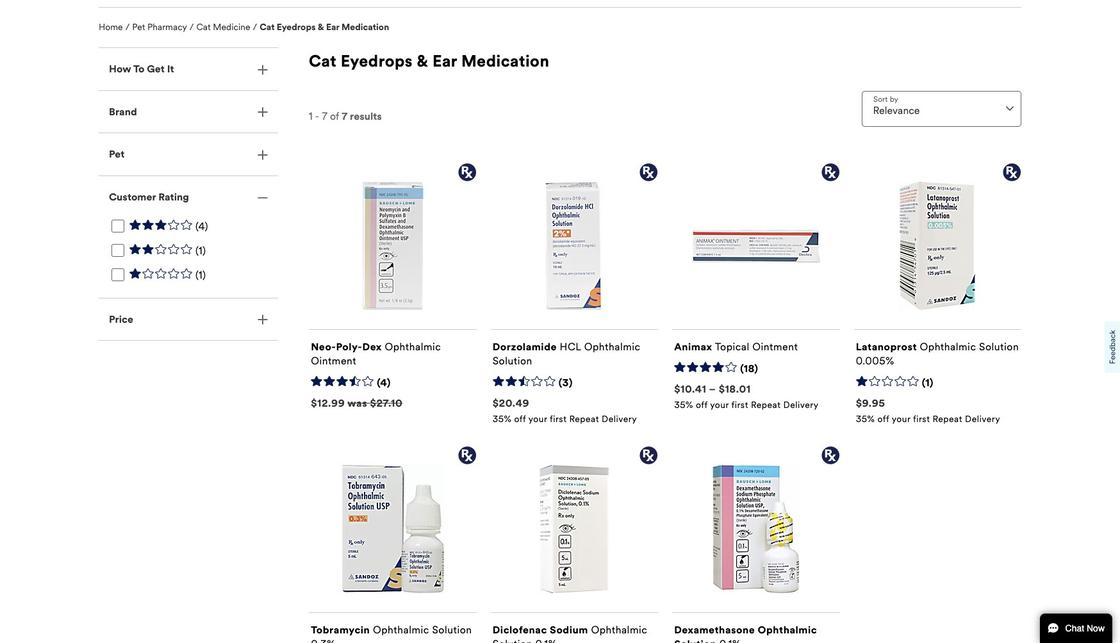 Task type: locate. For each thing, give the bounding box(es) containing it.
your for ophthalmic solution 0.005%
[[892, 414, 911, 425]]

2 horizontal spatial /
[[253, 22, 257, 33]]

1 horizontal spatial cat
[[260, 22, 275, 33]]

18 reviews element
[[740, 363, 758, 376]]

dexamethasone ophthalmic solution
[[674, 624, 817, 643]]

your down $20.49
[[529, 414, 547, 425]]

1 horizontal spatial medication
[[461, 51, 549, 71]]

( for 3 out of 5 stars element
[[195, 220, 199, 232]]

animax topical ointment
[[674, 341, 798, 353]]

1 left - at the top
[[309, 110, 313, 122]]

1 horizontal spatial /
[[190, 22, 194, 33]]

repeat
[[751, 400, 781, 411], [569, 414, 599, 425], [933, 414, 963, 425]]

solution for ophthalmic solution 0.3%
[[432, 624, 472, 636]]

ophthalmic inside dexamethasone ophthalmic solution
[[758, 624, 817, 636]]

35%
[[674, 400, 693, 411], [493, 414, 512, 425], [856, 414, 875, 425]]

4 plus icon 2 image from the top
[[258, 315, 268, 325]]

1 down 3 out of 5 stars element
[[199, 245, 203, 257]]

customer
[[109, 191, 156, 203]]

7 right of
[[342, 110, 348, 122]]

( 1 ) for 2 out of 5 stars element
[[195, 245, 206, 257]]

repeat down 1 review element
[[933, 414, 963, 425]]

off inside $9.95 35% off your first repeat delivery
[[878, 414, 890, 425]]

cat eyedrops & ear medication
[[309, 51, 549, 71]]

1 horizontal spatial 7
[[342, 110, 348, 122]]

animax
[[674, 341, 712, 353]]

off
[[696, 400, 708, 411], [514, 414, 526, 425], [878, 414, 890, 425]]

( 1 ) for 1 out of 5 stars element
[[195, 269, 206, 281]]

poly-
[[336, 341, 362, 353]]

) down 3 out of 5 stars element
[[203, 245, 206, 257]]

first down 3 reviews element
[[550, 414, 567, 425]]

first down 1 review element
[[913, 414, 930, 425]]

( inside 2 out of 5 stars element
[[195, 245, 199, 257]]

sodium
[[550, 624, 588, 636]]

1 for 1 out of 5 stars element
[[199, 269, 203, 281]]

1 vertical spatial 1
[[199, 245, 203, 257]]

cat left medicine
[[196, 22, 211, 33]]

3 ( from the top
[[195, 269, 199, 281]]

) for 1 out of 5 stars element
[[203, 269, 206, 281]]

$12.99 was $27.10
[[311, 397, 403, 409]]

1 horizontal spatial ear
[[433, 51, 457, 71]]

ophthalmic inside ophthalmic solution 0.005%
[[920, 341, 976, 353]]

( 1 )
[[195, 245, 206, 257], [195, 269, 206, 281]]

ointment
[[753, 341, 798, 353], [311, 355, 356, 367]]

2 horizontal spatial delivery
[[965, 414, 1000, 425]]

ophthalmic inside ophthalmic ointment
[[385, 341, 441, 353]]

1 vertical spatial (
[[195, 245, 199, 257]]

1 horizontal spatial repeat
[[751, 400, 781, 411]]

ophthalmic solution 0.3%
[[311, 624, 472, 643]]

plus icon 2 button
[[99, 48, 278, 90], [99, 91, 278, 133], [99, 134, 278, 176], [99, 299, 278, 341]]

ear
[[326, 22, 340, 33], [433, 51, 457, 71]]

solution for ophthalmic solution 0.1%
[[493, 638, 532, 643]]

your
[[710, 400, 729, 411], [529, 414, 547, 425], [892, 414, 911, 425]]

0 horizontal spatial repeat
[[569, 414, 599, 425]]

( down 3 out of 5 stars element
[[195, 245, 199, 257]]

)
[[205, 220, 208, 232], [203, 245, 206, 257], [203, 269, 206, 281]]

1 review element
[[922, 377, 934, 390]]

1 ( from the top
[[195, 220, 199, 232]]

0 horizontal spatial cat
[[196, 22, 211, 33]]

&
[[318, 22, 324, 33], [417, 51, 428, 71]]

solution
[[979, 341, 1019, 353], [493, 355, 532, 367], [432, 624, 472, 636], [493, 638, 532, 643], [674, 638, 717, 643]]

/ right medicine
[[253, 22, 257, 33]]

repeat inside $20.49 35% off your first repeat delivery
[[569, 414, 599, 425]]

pharmacy
[[147, 22, 187, 33]]

0 horizontal spatial 7
[[322, 110, 327, 122]]

solution inside ophthalmic solution 0.1%
[[493, 638, 532, 643]]

eyedrops
[[277, 22, 316, 33], [341, 51, 413, 71]]

( for 2 out of 5 stars element
[[195, 245, 199, 257]]

solution inside hcl ophthalmic solution
[[493, 355, 532, 367]]

0 vertical spatial ( 1 )
[[195, 245, 206, 257]]

) inside 1 out of 5 stars element
[[203, 269, 206, 281]]

1 horizontal spatial &
[[417, 51, 428, 71]]

2 ( 1 ) from the top
[[195, 269, 206, 281]]

1 out of 5 stars element
[[195, 268, 206, 283]]

) up 2 out of 5 stars element
[[205, 220, 208, 232]]

2 vertical spatial (
[[195, 269, 199, 281]]

solution for ophthalmic solution 0.005%
[[979, 341, 1019, 353]]

solution inside ophthalmic solution 0.3%
[[432, 624, 472, 636]]

3 plus icon 2 button from the top
[[99, 134, 278, 176]]

2 horizontal spatial cat
[[309, 51, 337, 71]]

$27.10
[[370, 397, 403, 409]]

1 vertical spatial )
[[203, 245, 206, 257]]

your down 0.005%
[[892, 414, 911, 425]]

(
[[195, 220, 199, 232], [195, 245, 199, 257], [195, 269, 199, 281]]

first inside $20.49 35% off your first repeat delivery
[[550, 414, 567, 425]]

4 reviews element
[[377, 377, 391, 390]]

repeat down 18 reviews element
[[751, 400, 781, 411]]

0 horizontal spatial /
[[125, 22, 130, 33]]

repeat down 3 reviews element
[[569, 414, 599, 425]]

( down 2 out of 5 stars element
[[195, 269, 199, 281]]

ophthalmic solution 0.005%
[[856, 341, 1019, 367]]

3 out of 5 stars element
[[195, 220, 208, 234]]

ointment up (18)
[[753, 341, 798, 353]]

first
[[732, 400, 748, 411], [550, 414, 567, 425], [913, 414, 930, 425]]

ophthalmic for ophthalmic solution 0.3%
[[373, 624, 429, 636]]

solution inside dexamethasone ophthalmic solution
[[674, 638, 717, 643]]

plus icon 2 image for 3rd plus icon 2 dropdown button
[[258, 150, 268, 160]]

0 horizontal spatial first
[[550, 414, 567, 425]]

first down the $18.01
[[732, 400, 748, 411]]

your down –
[[710, 400, 729, 411]]

ophthalmic for ophthalmic solution 0.1%
[[591, 624, 647, 636]]

1 horizontal spatial your
[[710, 400, 729, 411]]

medication
[[342, 22, 389, 33], [461, 51, 549, 71]]

plus icon 2 image
[[258, 64, 268, 75], [258, 107, 268, 117], [258, 150, 268, 160], [258, 315, 268, 325]]

delivery inside $9.95 35% off your first repeat delivery
[[965, 414, 1000, 425]]

2 / from the left
[[190, 22, 194, 33]]

off inside $20.49 35% off your first repeat delivery
[[514, 414, 526, 425]]

( inside 1 out of 5 stars element
[[195, 269, 199, 281]]

0 horizontal spatial medication
[[342, 22, 389, 33]]

0 vertical spatial eyedrops
[[277, 22, 316, 33]]

35% down $9.95
[[856, 414, 875, 425]]

hcl
[[560, 341, 581, 353]]

your inside $20.49 35% off your first repeat delivery
[[529, 414, 547, 425]]

0 vertical spatial )
[[205, 220, 208, 232]]

off down the from $10.41 up to $18.01 element
[[696, 400, 708, 411]]

ophthalmic inside ophthalmic solution 0.1%
[[591, 624, 647, 636]]

) down 2 out of 5 stars element
[[203, 269, 206, 281]]

2 horizontal spatial your
[[892, 414, 911, 425]]

rx medicine badge icon image
[[457, 163, 476, 182], [639, 163, 658, 182], [821, 163, 840, 182], [1002, 163, 1022, 182], [457, 446, 476, 465], [639, 446, 658, 465], [821, 446, 840, 465]]

2 horizontal spatial off
[[878, 414, 890, 425]]

3 / from the left
[[253, 22, 257, 33]]

1 horizontal spatial off
[[696, 400, 708, 411]]

2 vertical spatial 1
[[199, 269, 203, 281]]

first for ophthalmic solution 0.005%
[[913, 414, 930, 425]]

) inside 2 out of 5 stars element
[[203, 245, 206, 257]]

2 7 from the left
[[342, 110, 348, 122]]

( inside 3 out of 5 stars element
[[195, 220, 199, 232]]

) for 2 out of 5 stars element
[[203, 245, 206, 257]]

your inside "$10.41 – $18.01 35% off your first repeat delivery"
[[710, 400, 729, 411]]

0 horizontal spatial off
[[514, 414, 526, 425]]

1 / from the left
[[125, 22, 130, 33]]

35% for ophthalmic solution 0.005%
[[856, 414, 875, 425]]

delivery inside $20.49 35% off your first repeat delivery
[[602, 414, 637, 425]]

home link
[[99, 22, 123, 33]]

home
[[99, 22, 123, 33]]

( 1 ) down 3 out of 5 stars element
[[195, 245, 206, 257]]

1 horizontal spatial ointment
[[753, 341, 798, 353]]

0 horizontal spatial eyedrops
[[277, 22, 316, 33]]

ointment down neo-
[[311, 355, 356, 367]]

1 vertical spatial &
[[417, 51, 428, 71]]

of
[[330, 110, 339, 122]]

plus icon 2 image for 3rd plus icon 2 dropdown button from the bottom
[[258, 107, 268, 117]]

neo-poly-dex
[[311, 341, 382, 353]]

solution inside ophthalmic solution 0.005%
[[979, 341, 1019, 353]]

hcl ophthalmic solution
[[493, 341, 641, 367]]

2 plus icon 2 image from the top
[[258, 107, 268, 117]]

0.005%
[[856, 355, 895, 367]]

tobramycin
[[311, 624, 370, 636]]

35% down $20.49
[[493, 414, 512, 425]]

1
[[309, 110, 313, 122], [199, 245, 203, 257], [199, 269, 203, 281]]

3 plus icon 2 image from the top
[[258, 150, 268, 160]]

first for hcl ophthalmic solution
[[550, 414, 567, 425]]

1 vertical spatial ( 1 )
[[195, 269, 206, 281]]

(3)
[[559, 377, 573, 389]]

ophthalmic for ophthalmic ointment
[[385, 341, 441, 353]]

0 vertical spatial medication
[[342, 22, 389, 33]]

35% down $10.41
[[674, 400, 693, 411]]

1 plus icon 2 image from the top
[[258, 64, 268, 75]]

7 right - at the top
[[322, 110, 327, 122]]

your inside $9.95 35% off your first repeat delivery
[[892, 414, 911, 425]]

$20.49 35% off your first repeat delivery
[[493, 397, 637, 425]]

delivery
[[783, 400, 819, 411], [602, 414, 637, 425], [965, 414, 1000, 425]]

0 vertical spatial ointment
[[753, 341, 798, 353]]

repeat for hcl ophthalmic solution
[[569, 414, 599, 425]]

0 vertical spatial (
[[195, 220, 199, 232]]

2 horizontal spatial 35%
[[856, 414, 875, 425]]

( up 2 out of 5 stars element
[[195, 220, 199, 232]]

dorzolamide
[[493, 341, 557, 353]]

1 vertical spatial ointment
[[311, 355, 356, 367]]

repeat inside "$10.41 – $18.01 35% off your first repeat delivery"
[[751, 400, 781, 411]]

/
[[125, 22, 130, 33], [190, 22, 194, 33], [253, 22, 257, 33]]

0 horizontal spatial 35%
[[493, 414, 512, 425]]

) inside 3 out of 5 stars element
[[205, 220, 208, 232]]

ophthalmic inside ophthalmic solution 0.3%
[[373, 624, 429, 636]]

/ right the pharmacy
[[190, 22, 194, 33]]

1 down 2 out of 5 stars element
[[199, 269, 203, 281]]

2 horizontal spatial repeat
[[933, 414, 963, 425]]

( 1 ) down 2 out of 5 stars element
[[195, 269, 206, 281]]

0 horizontal spatial delivery
[[602, 414, 637, 425]]

1 horizontal spatial eyedrops
[[341, 51, 413, 71]]

35% inside $20.49 35% off your first repeat delivery
[[493, 414, 512, 425]]

2 vertical spatial )
[[203, 269, 206, 281]]

) for 3 out of 5 stars element
[[205, 220, 208, 232]]

cat medicine link
[[196, 22, 250, 33]]

ophthalmic
[[385, 341, 441, 353], [584, 341, 641, 353], [920, 341, 976, 353], [373, 624, 429, 636], [591, 624, 647, 636], [758, 624, 817, 636]]

2 ( from the top
[[195, 245, 199, 257]]

35% inside $9.95 35% off your first repeat delivery
[[856, 414, 875, 425]]

0 horizontal spatial ointment
[[311, 355, 356, 367]]

repeat inside $9.95 35% off your first repeat delivery
[[933, 414, 963, 425]]

0 horizontal spatial &
[[318, 22, 324, 33]]

0 horizontal spatial ear
[[326, 22, 340, 33]]

1 horizontal spatial 35%
[[674, 400, 693, 411]]

/ left pet
[[125, 22, 130, 33]]

cat right medicine
[[260, 22, 275, 33]]

2 horizontal spatial first
[[913, 414, 930, 425]]

first inside $9.95 35% off your first repeat delivery
[[913, 414, 930, 425]]

7
[[322, 110, 327, 122], [342, 110, 348, 122]]

1 ( 1 ) from the top
[[195, 245, 206, 257]]

cat down cat eyedrops & ear medication link at the top left of the page
[[309, 51, 337, 71]]

delivery for hcl ophthalmic solution
[[602, 414, 637, 425]]

cat
[[196, 22, 211, 33], [260, 22, 275, 33], [309, 51, 337, 71]]

off down $9.95
[[878, 414, 890, 425]]

1 vertical spatial medication
[[461, 51, 549, 71]]

0 vertical spatial ear
[[326, 22, 340, 33]]

0 vertical spatial &
[[318, 22, 324, 33]]

0 horizontal spatial your
[[529, 414, 547, 425]]

(1)
[[922, 377, 934, 389]]

4 plus icon 2 button from the top
[[99, 299, 278, 341]]

1 horizontal spatial delivery
[[783, 400, 819, 411]]

off down $20.49
[[514, 414, 526, 425]]

1 horizontal spatial first
[[732, 400, 748, 411]]

1 inside 2 out of 5 stars element
[[199, 245, 203, 257]]

$18.01
[[719, 383, 751, 395]]

diclofenac
[[493, 624, 547, 636]]



Task type: describe. For each thing, give the bounding box(es) containing it.
off for hcl ophthalmic solution
[[514, 414, 526, 425]]

(4)
[[377, 377, 391, 389]]

$9.95
[[856, 397, 885, 409]]

customer rating button
[[99, 176, 278, 218]]

was
[[348, 397, 367, 409]]

home / pet pharmacy / cat medicine / cat eyedrops & ear medication
[[99, 22, 389, 33]]

pet
[[132, 22, 145, 33]]

topical
[[715, 341, 750, 353]]

medicine
[[213, 22, 250, 33]]

plus icon 2 image for fourth plus icon 2 dropdown button from the bottom of the page
[[258, 64, 268, 75]]

down arrow icon 1 image
[[1006, 106, 1014, 111]]

2 plus icon 2 button from the top
[[99, 91, 278, 133]]

( for 1 out of 5 stars element
[[195, 269, 199, 281]]

(18)
[[740, 363, 758, 375]]

1 plus icon 2 button from the top
[[99, 48, 278, 90]]

35% for hcl ophthalmic solution
[[493, 414, 512, 425]]

$10.41
[[674, 383, 706, 395]]

1 - 7 of 7 results
[[309, 110, 382, 122]]

0 vertical spatial 1
[[309, 110, 313, 122]]

off for ophthalmic solution 0.005%
[[878, 414, 890, 425]]

rating
[[158, 191, 189, 203]]

customer rating
[[109, 191, 189, 203]]

diclofenac sodium
[[493, 624, 588, 636]]

0.3%
[[311, 638, 336, 643]]

ophthalmic solution 0.1%
[[493, 624, 647, 643]]

1 7 from the left
[[322, 110, 327, 122]]

3 reviews element
[[559, 377, 573, 390]]

from $10.41 up to $18.01 element
[[674, 383, 751, 395]]

$20.49
[[493, 397, 529, 409]]

$12.99
[[311, 397, 345, 409]]

off inside "$10.41 – $18.01 35% off your first repeat delivery"
[[696, 400, 708, 411]]

results
[[350, 110, 382, 122]]

35% inside "$10.41 – $18.01 35% off your first repeat delivery"
[[674, 400, 693, 411]]

ointment inside ophthalmic ointment
[[311, 355, 356, 367]]

ophthalmic for ophthalmic solution 0.005%
[[920, 341, 976, 353]]

0.1%
[[535, 638, 557, 643]]

ophthalmic inside hcl ophthalmic solution
[[584, 341, 641, 353]]

$10.41 – $18.01 35% off your first repeat delivery
[[674, 383, 819, 411]]

latanoprost
[[856, 341, 917, 353]]

delivery for ophthalmic solution 0.005%
[[965, 414, 1000, 425]]

-
[[315, 110, 319, 122]]

dexamethasone
[[674, 624, 755, 636]]

$9.95 35% off your first repeat delivery
[[856, 397, 1000, 425]]

your for hcl ophthalmic solution
[[529, 414, 547, 425]]

1 vertical spatial eyedrops
[[341, 51, 413, 71]]

dex
[[362, 341, 382, 353]]

pet pharmacy link
[[132, 22, 187, 33]]

first inside "$10.41 – $18.01 35% off your first repeat delivery"
[[732, 400, 748, 411]]

–
[[709, 383, 716, 395]]

( 4 )
[[195, 220, 208, 232]]

cat eyedrops & ear medication link
[[260, 22, 389, 33]]

1 vertical spatial ear
[[433, 51, 457, 71]]

1 for 2 out of 5 stars element
[[199, 245, 203, 257]]

4
[[199, 220, 205, 232]]

delivery inside "$10.41 – $18.01 35% off your first repeat delivery"
[[783, 400, 819, 411]]

ophthalmic ointment
[[311, 341, 441, 367]]

plus icon 2 image for 1st plus icon 2 dropdown button from the bottom
[[258, 315, 268, 325]]

neo-
[[311, 341, 336, 353]]

2 out of 5 stars element
[[195, 244, 206, 258]]

repeat for ophthalmic solution 0.005%
[[933, 414, 963, 425]]



Task type: vqa. For each thing, say whether or not it's contained in the screenshot.
the leftmost your
yes



